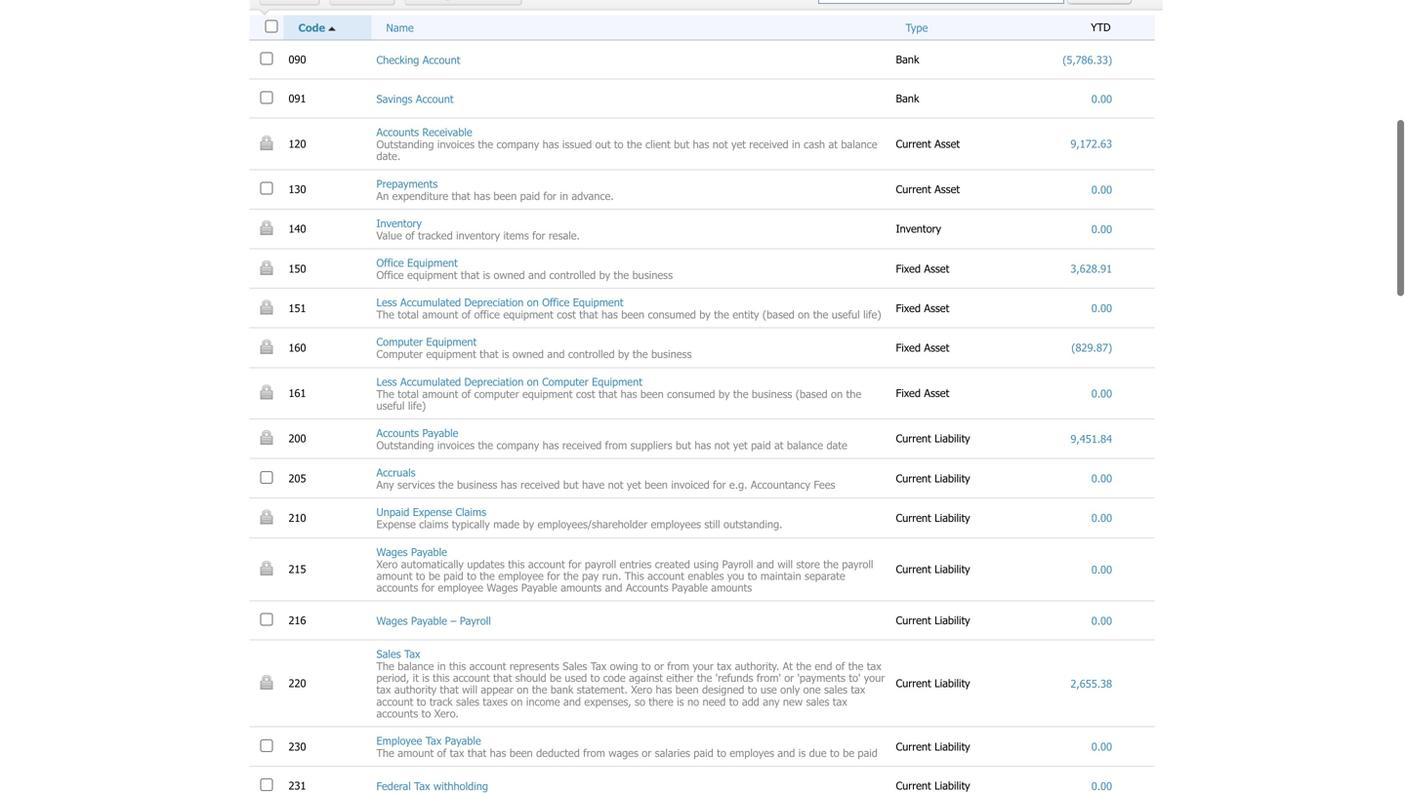 Task type: describe. For each thing, give the bounding box(es) containing it.
that inside less accumulated depreciation on office equipment the total amount of office equipment cost that has been consumed by the entity (based on the useful life)
[[579, 308, 598, 321]]

xero inside wages payable xero automatically updates this account for payroll entries created using payroll and will store the payroll amount to be paid to the employee for the pay run. this account enables you to maintain separate accounts for employee wages payable amounts and accounts payable amounts
[[376, 558, 398, 571]]

tax inside employee tax payable the amount of tax that has been deducted from wages or salaries paid to employes and is due to be paid
[[450, 747, 464, 760]]

the inside less accumulated depreciation on office equipment the total amount of office equipment cost that has been consumed by the entity (based on the useful life)
[[376, 308, 394, 321]]

you cannot delete/archive accounts used by a tracked inventory item. image
[[260, 221, 273, 235]]

federal tax withholding
[[376, 780, 488, 793]]

current for wages payable xero automatically updates this account for payroll entries created using payroll and will store the payroll amount to be paid to the employee for the pay run. this account enables you to maintain separate accounts for employee wages payable amounts and accounts payable amounts
[[896, 563, 931, 576]]

to right you
[[748, 570, 757, 583]]

account up taxes
[[453, 672, 490, 685]]

'payments
[[797, 672, 846, 685]]

tax up 'designed'
[[717, 660, 732, 673]]

account right this
[[648, 570, 684, 583]]

employee
[[376, 735, 422, 748]]

federal tax withholding link
[[376, 780, 488, 793]]

have
[[582, 479, 605, 492]]

tax down the 'payments on the bottom right of the page
[[833, 696, 847, 709]]

is inside employee tax payable the amount of tax that has been deducted from wages or salaries paid to employes and is due to be paid
[[798, 747, 806, 760]]

claims
[[455, 506, 486, 519]]

from inside employee tax payable the amount of tax that has been deducted from wages or salaries paid to employes and is due to be paid
[[583, 747, 605, 760]]

on down office equipment office equipment that is owned and controlled by the business at the top of page
[[527, 296, 539, 309]]

one
[[803, 684, 821, 697]]

wages payable – payroll link
[[376, 614, 491, 628]]

accounts for outstanding invoices the company has issued out to the client but has not yet received in cash at balance date.
[[376, 126, 419, 139]]

received inside accruals any services the business has received but have not yet been invoiced for e.g. accountancy fees
[[520, 479, 560, 492]]

by inside office equipment office equipment that is owned and controlled by the business
[[599, 269, 610, 282]]

has left issued at left
[[543, 138, 559, 151]]

separate
[[805, 570, 845, 583]]

business inside office equipment office equipment that is owned and controlled by the business
[[632, 269, 673, 282]]

end
[[815, 660, 832, 673]]

payable inside employee tax payable the amount of tax that has been deducted from wages or salaries paid to employes and is due to be paid
[[445, 735, 481, 748]]

use
[[761, 684, 777, 697]]

liability for accruals any services the business has received but have not yet been invoiced for e.g. accountancy fees
[[935, 472, 970, 485]]

expense up wages payable link
[[376, 518, 416, 531]]

the inside accruals any services the business has received but have not yet been invoiced for e.g. accountancy fees
[[438, 479, 454, 492]]

fixed for office equipment that is owned and controlled by the business
[[896, 262, 921, 275]]

–
[[451, 614, 456, 628]]

payable left pay
[[521, 581, 557, 595]]

2 amounts from the left
[[711, 581, 752, 595]]

statement.
[[577, 684, 628, 697]]

to left the use
[[748, 684, 757, 697]]

has inside sales tax the balance in this account represents sales tax owing to or from your tax authority. at the end of the tax period, it is this account that should be used to code against either the 'refunds from' or 'payments to' your tax authority that will appear on the bank statement. xero has been designed to use only one sales tax account to track sales taxes on income and expenses, so there is no need to add any new sales tax accounts to xero.
[[656, 684, 672, 697]]

received inside accounts receivable outstanding invoices the company has issued out to the client but has not yet received in cash at balance date.
[[749, 138, 789, 151]]

to right used in the left of the page
[[590, 672, 600, 685]]

0.00 for accruals any services the business has received but have not yet been invoiced for e.g. accountancy fees
[[1091, 472, 1112, 485]]

to right due at right
[[830, 747, 839, 760]]

entity
[[733, 308, 759, 321]]

need
[[703, 696, 726, 709]]

code link
[[298, 21, 367, 36]]

asset for outstanding invoices the company has issued out to the client but has not yet received in cash at balance date.
[[935, 137, 960, 150]]

amount inside less accumulated depreciation on office equipment the total amount of office equipment cost that has been consumed by the entity (based on the useful life)
[[422, 308, 458, 321]]

1 horizontal spatial your
[[864, 672, 885, 685]]

useful for the total amount of office equipment cost that has been consumed by the entity (based on the useful life)
[[832, 308, 860, 321]]

yet inside accruals any services the business has received but have not yet been invoiced for e.g. accountancy fees
[[627, 479, 641, 492]]

invoices for accounts receivable
[[437, 138, 475, 151]]

owned for computer equipment
[[512, 348, 544, 361]]

any
[[763, 696, 780, 709]]

current for prepayments an expenditure that has been paid for in advance.
[[896, 183, 931, 196]]

outstanding for receivable
[[376, 138, 434, 151]]

total for less accumulated depreciation on office equipment
[[398, 308, 419, 321]]

tax right the 'payments on the bottom right of the page
[[851, 684, 865, 697]]

sales tax the balance in this account represents sales tax owing to or from your tax authority. at the end of the tax period, it is this account that should be used to code against either the 'refunds from' or 'payments to' your tax authority that will appear on the bank statement. xero has been designed to use only one sales tax account to track sales taxes on income and expenses, so there is no need to add any new sales tax accounts to xero.
[[376, 648, 885, 721]]

account left pay
[[528, 558, 565, 571]]

has inside the "prepayments an expenditure that has been paid for in advance."
[[474, 189, 490, 202]]

sales left to'
[[824, 684, 847, 697]]

automatically
[[401, 558, 464, 571]]

current liability for accounts payable outstanding invoices the company has received from suppliers but has not yet paid at balance date
[[896, 432, 974, 445]]

090
[[289, 53, 309, 66]]

this
[[625, 570, 644, 583]]

tracked
[[418, 229, 453, 242]]

in inside the "prepayments an expenditure that has been paid for in advance."
[[560, 189, 568, 202]]

for inside inventory value of tracked inventory items for resale.
[[532, 229, 545, 242]]

items
[[503, 229, 529, 242]]

computer inside less accumulated depreciation on computer equipment the total amount of computer equipment cost that has been consumed by the business (based on the useful life)
[[542, 375, 588, 388]]

yet inside accounts payable outstanding invoices the company has received from suppliers but has not yet paid at balance date
[[733, 439, 748, 452]]

you cannot delete/archive system accounts. image for 200
[[260, 431, 273, 445]]

161
[[289, 387, 309, 400]]

by inside computer equipment computer equipment that is owned and controlled by the business
[[618, 348, 629, 361]]

and inside office equipment office equipment that is owned and controlled by the business
[[528, 269, 546, 282]]

inventory for inventory
[[896, 222, 945, 235]]

payable down claims
[[411, 546, 447, 559]]

that inside office equipment office equipment that is owned and controlled by the business
[[461, 269, 480, 282]]

paid right salaries at the bottom of the page
[[694, 747, 713, 760]]

the right store
[[823, 558, 839, 571]]

the inside office equipment office equipment that is owned and controlled by the business
[[614, 269, 629, 282]]

track
[[429, 696, 453, 709]]

the right 'entity'
[[813, 308, 828, 321]]

inventory for inventory value of tracked inventory items for resale.
[[376, 217, 422, 230]]

on up date
[[831, 387, 843, 401]]

by inside less accumulated depreciation on computer equipment the total amount of computer equipment cost that has been consumed by the business (based on the useful life)
[[719, 387, 730, 401]]

has up accruals any services the business has received but have not yet been invoiced for e.g. accountancy fees
[[543, 439, 559, 452]]

equipment inside computer equipment computer equipment that is owned and controlled by the business
[[426, 348, 476, 361]]

ytd
[[1091, 21, 1111, 34]]

in inside accounts receivable outstanding invoices the company has issued out to the client but has not yet received in cash at balance date.
[[792, 138, 800, 151]]

the right either
[[697, 672, 712, 685]]

to right automatically
[[467, 570, 476, 583]]

less accumulated depreciation on computer equipment the total amount of computer equipment cost that has been consumed by the business (based on the useful life)
[[376, 375, 861, 412]]

sales right track
[[456, 696, 479, 709]]

fixed for computer equipment that is owned and controlled by the business
[[896, 341, 921, 354]]

accounts payable outstanding invoices the company has received from suppliers but has not yet paid at balance date
[[376, 427, 847, 452]]

8 current liability from the top
[[896, 780, 974, 793]]

2,655.38 link
[[1071, 677, 1112, 691]]

to right the owing
[[641, 660, 651, 673]]

current for employee tax payable the amount of tax that has been deducted from wages or salaries paid to employes and is due to be paid
[[896, 740, 931, 754]]

designed
[[702, 684, 744, 697]]

asset for the total amount of computer equipment cost that has been consumed by the business (based on the useful life)
[[924, 387, 949, 400]]

will inside wages payable xero automatically updates this account for payroll entries created using payroll and will store the payroll amount to be paid to the employee for the pay run. this account enables you to maintain separate accounts for employee wages payable amounts and accounts payable amounts
[[778, 558, 793, 571]]

wages payable link
[[376, 546, 447, 559]]

equipment inside computer equipment computer equipment that is owned and controlled by the business
[[426, 336, 477, 349]]

tax left the authority
[[376, 684, 391, 697]]

current asset for 0.00
[[896, 183, 963, 196]]

savings account
[[376, 92, 454, 105]]

tax up statement.
[[591, 660, 607, 673]]

checking account link
[[376, 53, 460, 66]]

payable down the using
[[672, 581, 708, 595]]

but inside accounts receivable outstanding invoices the company has issued out to the client but has not yet received in cash at balance date.
[[674, 138, 689, 151]]

at
[[783, 660, 793, 673]]

still
[[704, 518, 720, 531]]

but inside accruals any services the business has received but have not yet been invoiced for e.g. accountancy fees
[[563, 479, 579, 492]]

entries
[[620, 558, 652, 571]]

business inside less accumulated depreciation on computer equipment the total amount of computer equipment cost that has been consumed by the business (based on the useful life)
[[752, 387, 792, 401]]

the inside computer equipment computer equipment that is owned and controlled by the business
[[633, 348, 648, 361]]

cost for computer
[[576, 387, 595, 401]]

this for updates
[[508, 558, 525, 571]]

account for savings account
[[416, 92, 454, 105]]

outstanding.
[[724, 518, 783, 531]]

the right "at"
[[796, 660, 811, 673]]

to left xero.
[[421, 707, 431, 721]]

any
[[376, 479, 394, 492]]

you cannot delete/archive system accounts. image for 220
[[260, 676, 273, 690]]

equipment inside office equipment office equipment that is owned and controlled by the business
[[407, 256, 458, 269]]

(829.87)
[[1071, 341, 1112, 355]]

150
[[289, 262, 309, 275]]

paid right due at right
[[858, 747, 878, 760]]

you cannot delete/archive system accounts. image for 210
[[260, 510, 273, 525]]

payroll inside wages payable xero automatically updates this account for payroll entries created using payroll and will store the payroll amount to be paid to the employee for the pay run. this account enables you to maintain separate accounts for employee wages payable amounts and accounts payable amounts
[[722, 558, 753, 571]]

current for sales tax the balance in this account represents sales tax owing to or from your tax authority. at the end of the tax period, it is this account that should be used to code against either the 'refunds from' or 'payments to' your tax authority that will appear on the bank statement. xero has been designed to use only one sales tax account to track sales taxes on income and expenses, so there is no need to add any new sales tax accounts to xero.
[[896, 677, 931, 690]]

less for the total amount of computer equipment cost that has been consumed by the business (based on the useful life)
[[376, 375, 397, 388]]

to left add
[[729, 696, 739, 709]]

to'
[[849, 672, 861, 685]]

in inside sales tax the balance in this account represents sales tax owing to or from your tax authority. at the end of the tax period, it is this account that should be used to code against either the 'refunds from' or 'payments to' your tax authority that will appear on the bank statement. xero has been designed to use only one sales tax account to track sales taxes on income and expenses, so there is no need to add any new sales tax accounts to xero.
[[437, 660, 446, 673]]

for inside accruals any services the business has received but have not yet been invoiced for e.g. accountancy fees
[[713, 479, 726, 492]]

not inside accruals any services the business has received but have not yet been invoiced for e.g. accountancy fees
[[608, 479, 623, 492]]

on right appear
[[517, 684, 529, 697]]

205
[[289, 472, 309, 485]]

has right client
[[693, 138, 709, 151]]

expenses,
[[584, 696, 631, 709]]

the inside accounts payable outstanding invoices the company has received from suppliers but has not yet paid at balance date
[[478, 439, 493, 452]]

inventory value of tracked inventory items for resale.
[[376, 217, 580, 242]]

name link
[[386, 21, 414, 34]]

checking
[[376, 53, 419, 66]]

is left no
[[677, 696, 684, 709]]

been inside less accumulated depreciation on office equipment the total amount of office equipment cost that has been consumed by the entity (based on the useful life)
[[621, 308, 644, 321]]

cost for office
[[557, 308, 576, 321]]

computer equipment link
[[376, 336, 477, 349]]

1 vertical spatial wages
[[487, 581, 518, 595]]

and inside sales tax the balance in this account represents sales tax owing to or from your tax authority. at the end of the tax period, it is this account that should be used to code against either the 'refunds from' or 'payments to' your tax authority that will appear on the bank statement. xero has been designed to use only one sales tax account to track sales taxes on income and expenses, so there is no need to add any new sales tax accounts to xero.
[[563, 696, 581, 709]]

accruals
[[376, 466, 415, 479]]

depreciation for office
[[464, 296, 524, 309]]

from inside accounts payable outstanding invoices the company has received from suppliers but has not yet paid at balance date
[[605, 439, 627, 452]]

inventory link
[[376, 217, 422, 230]]

unpaid expense claims link
[[376, 506, 486, 519]]

on right taxes
[[511, 696, 523, 709]]

at inside accounts receivable outstanding invoices the company has issued out to the client but has not yet received in cash at balance date.
[[828, 138, 838, 151]]

suppliers
[[630, 439, 672, 452]]

paid inside wages payable xero automatically updates this account for payroll entries created using payroll and will store the payroll amount to be paid to the employee for the pay run. this account enables you to maintain separate accounts for employee wages payable amounts and accounts payable amounts
[[444, 570, 464, 583]]

cash
[[804, 138, 825, 151]]

balance inside accounts payable outstanding invoices the company has received from suppliers but has not yet paid at balance date
[[787, 439, 823, 452]]

asset for office equipment that is owned and controlled by the business
[[924, 262, 949, 275]]

0 horizontal spatial sales
[[376, 648, 401, 661]]

expense down 'services'
[[413, 506, 452, 519]]

2,655.38
[[1071, 677, 1112, 691]]

sales down the 'payments on the bottom right of the page
[[806, 696, 829, 709]]

life) for less accumulated depreciation on office equipment the total amount of office equipment cost that has been consumed by the entity (based on the useful life)
[[863, 308, 881, 321]]

current for accounts receivable outstanding invoices the company has issued out to the client but has not yet received in cash at balance date.
[[896, 137, 931, 150]]

has up "invoiced"
[[695, 439, 711, 452]]

income
[[526, 696, 560, 709]]

on down computer equipment computer equipment that is owned and controlled by the business
[[527, 375, 539, 388]]

total for less accumulated depreciation on computer equipment
[[398, 387, 419, 401]]

(5,786.33) link
[[1063, 53, 1112, 66]]

that up xero.
[[440, 684, 459, 697]]

tax for the
[[404, 648, 420, 661]]

withholding
[[434, 780, 488, 793]]

out
[[595, 138, 611, 151]]

business inside accruals any services the business has received but have not yet been invoiced for e.g. accountancy fees
[[457, 479, 497, 492]]

the up date
[[846, 387, 861, 401]]

is right it
[[422, 672, 429, 685]]

and inside employee tax payable the amount of tax that has been deducted from wages or salaries paid to employes and is due to be paid
[[778, 747, 795, 760]]

bank for 0.00
[[896, 92, 923, 105]]

company for issued
[[497, 138, 539, 151]]

name
[[386, 21, 414, 34]]

invoiced
[[671, 479, 710, 492]]

due
[[809, 747, 827, 760]]

employee tax payable link
[[376, 735, 481, 748]]

current for accounts payable outstanding invoices the company has received from suppliers but has not yet paid at balance date
[[896, 432, 931, 445]]

200
[[289, 432, 309, 445]]

paid inside the "prepayments an expenditure that has been paid for in advance."
[[520, 189, 540, 202]]

been inside employee tax payable the amount of tax that has been deducted from wages or salaries paid to employes and is due to be paid
[[510, 747, 533, 760]]

7 current from the top
[[896, 614, 931, 627]]

account up appear
[[469, 660, 506, 673]]

been inside the "prepayments an expenditure that has been paid for in advance."
[[494, 189, 517, 202]]

accountancy
[[751, 479, 810, 492]]

11 0.00 link from the top
[[1091, 780, 1112, 793]]

0.00 for less accumulated depreciation on office equipment the total amount of office equipment cost that has been consumed by the entity (based on the useful life)
[[1091, 302, 1112, 315]]

payable left –
[[411, 614, 447, 628]]

it
[[413, 672, 419, 685]]

date.
[[376, 150, 400, 163]]

type link
[[906, 21, 928, 34]]

the left 'entity'
[[714, 308, 729, 321]]

of inside employee tax payable the amount of tax that has been deducted from wages or salaries paid to employes and is due to be paid
[[437, 747, 446, 760]]

140
[[289, 222, 309, 235]]

inventory
[[456, 229, 500, 242]]

the down 'entity'
[[733, 387, 748, 401]]

on right 'entity'
[[798, 308, 810, 321]]

0.00 link for prepayments an expenditure that has been paid for in advance.
[[1091, 183, 1112, 196]]

account down period,
[[376, 696, 413, 709]]

be inside employee tax payable the amount of tax that has been deducted from wages or salaries paid to employes and is due to be paid
[[843, 747, 854, 760]]

sales tax link
[[376, 648, 420, 661]]

computer down office equipment 'link'
[[376, 336, 423, 349]]

accounts inside wages payable xero automatically updates this account for payroll entries created using payroll and will store the payroll amount to be paid to the employee for the pay run. this account enables you to maintain separate accounts for employee wages payable amounts and accounts payable amounts
[[376, 581, 418, 595]]

9,451.84
[[1071, 433, 1112, 446]]

using
[[694, 558, 719, 571]]

has inside less accumulated depreciation on office equipment the total amount of office equipment cost that has been consumed by the entity (based on the useful life)
[[601, 308, 618, 321]]

amount inside less accumulated depreciation on computer equipment the total amount of computer equipment cost that has been consumed by the business (based on the useful life)
[[422, 387, 458, 401]]

this for in
[[449, 660, 466, 673]]

prepayments
[[376, 177, 438, 190]]

current liability for employee tax payable the amount of tax that has been deducted from wages or salaries paid to employes and is due to be paid
[[896, 740, 974, 754]]

claims
[[419, 518, 448, 531]]

unpaid expense claims expense claims typically made by employees/shareholder employees still outstanding.
[[376, 506, 783, 531]]

only
[[780, 684, 800, 697]]

equipment inside less accumulated depreciation on computer equipment the total amount of computer equipment cost that has been consumed by the business (based on the useful life)
[[522, 387, 573, 401]]

of inside less accumulated depreciation on office equipment the total amount of office equipment cost that has been consumed by the entity (based on the useful life)
[[462, 308, 471, 321]]

accounts receivable link
[[376, 126, 472, 139]]

xero inside sales tax the balance in this account represents sales tax owing to or from your tax authority. at the end of the tax period, it is this account that should be used to code against either the 'refunds from' or 'payments to' your tax authority that will appear on the bank statement. xero has been designed to use only one sales tax account to track sales taxes on income and expenses, so there is no need to add any new sales tax accounts to xero.
[[631, 684, 652, 697]]

or inside employee tax payable the amount of tax that has been deducted from wages or salaries paid to employes and is due to be paid
[[642, 747, 652, 760]]

employees/shareholder
[[538, 518, 647, 531]]

checking account
[[376, 53, 460, 66]]

asset for the total amount of office equipment cost that has been consumed by the entity (based on the useful life)
[[924, 302, 949, 315]]

the right receivable
[[478, 138, 493, 151]]

the left bank at the left of page
[[532, 684, 547, 697]]

(based for entity
[[762, 308, 795, 321]]

and right you
[[757, 558, 774, 571]]

0 horizontal spatial payroll
[[460, 614, 491, 628]]

1 horizontal spatial employee
[[498, 570, 544, 583]]

has inside less accumulated depreciation on computer equipment the total amount of computer equipment cost that has been consumed by the business (based on the useful life)
[[621, 387, 637, 401]]

0.00 for unpaid expense claims expense claims typically made by employees/shareholder employees still outstanding.
[[1091, 512, 1112, 525]]

120
[[289, 137, 309, 150]]

216
[[289, 614, 309, 627]]

and inside computer equipment computer equipment that is owned and controlled by the business
[[547, 348, 565, 361]]

5 liability from the top
[[935, 614, 970, 627]]

owned for office equipment
[[494, 269, 525, 282]]

by inside less accumulated depreciation on office equipment the total amount of office equipment cost that has been consumed by the entity (based on the useful life)
[[699, 308, 711, 321]]

to down wages payable link
[[416, 570, 425, 583]]

151
[[289, 302, 309, 315]]

the left client
[[627, 138, 642, 151]]



Task type: vqa. For each thing, say whether or not it's contained in the screenshot.


Task type: locate. For each thing, give the bounding box(es) containing it.
1 accounts from the top
[[376, 581, 418, 595]]

cost inside less accumulated depreciation on computer equipment the total amount of computer equipment cost that has been consumed by the business (based on the useful life)
[[576, 387, 595, 401]]

091
[[289, 92, 309, 105]]

7 current liability from the top
[[896, 740, 974, 754]]

1 accumulated from the top
[[400, 296, 461, 309]]

0 horizontal spatial payroll
[[585, 558, 616, 571]]

6 current liability from the top
[[896, 677, 974, 690]]

accumulated inside less accumulated depreciation on office equipment the total amount of office equipment cost that has been consumed by the entity (based on the useful life)
[[400, 296, 461, 309]]

liability for accounts payable outstanding invoices the company has received from suppliers but has not yet paid at balance date
[[935, 432, 970, 445]]

1 amounts from the left
[[561, 581, 602, 595]]

accruals link
[[376, 466, 415, 479]]

1 horizontal spatial life)
[[863, 308, 881, 321]]

0.00 link for less accumulated depreciation on computer equipment the total amount of computer equipment cost that has been consumed by the business (based on the useful life)
[[1091, 387, 1112, 400]]

2 company from the top
[[497, 439, 539, 452]]

the right 'services'
[[438, 479, 454, 492]]

xero.
[[434, 707, 459, 721]]

you cannot delete/archive accounts used by fixed assets. image
[[260, 260, 273, 275], [260, 300, 273, 315], [260, 385, 273, 400]]

at
[[828, 138, 838, 151], [774, 439, 784, 452]]

outstanding inside accounts receivable outstanding invoices the company has issued out to the client but has not yet received in cash at balance date.
[[376, 138, 434, 151]]

life) for less accumulated depreciation on computer equipment the total amount of computer equipment cost that has been consumed by the business (based on the useful life)
[[408, 399, 426, 412]]

2 accounts from the top
[[376, 707, 418, 721]]

been right there
[[675, 684, 699, 697]]

consumed for less accumulated depreciation on computer equipment
[[667, 387, 715, 401]]

0 vertical spatial accounts
[[376, 581, 418, 595]]

your up 'designed'
[[693, 660, 714, 673]]

less down computer equipment "link"
[[376, 375, 397, 388]]

0.00 link for wages payable xero automatically updates this account for payroll entries created using payroll and will store the payroll amount to be paid to the employee for the pay run. this account enables you to maintain separate accounts for employee wages payable amounts and accounts payable amounts
[[1091, 563, 1112, 576]]

2 the from the top
[[376, 387, 394, 401]]

fixed asset for the total amount of computer equipment cost that has been consumed by the business (based on the useful life)
[[896, 387, 953, 400]]

accounts inside accounts payable outstanding invoices the company has received from suppliers but has not yet paid at balance date
[[376, 427, 419, 440]]

accumulated for computer
[[400, 375, 461, 388]]

0 vertical spatial useful
[[832, 308, 860, 321]]

1 horizontal spatial at
[[828, 138, 838, 151]]

business down less accumulated depreciation on office equipment the total amount of office equipment cost that has been consumed by the entity (based on the useful life)
[[651, 348, 692, 361]]

the inside less accumulated depreciation on computer equipment the total amount of computer equipment cost that has been consumed by the business (based on the useful life)
[[376, 387, 394, 401]]

9,172.63
[[1071, 137, 1112, 151]]

payable inside accounts payable outstanding invoices the company has received from suppliers but has not yet paid at balance date
[[422, 427, 458, 440]]

services
[[397, 479, 435, 492]]

amounts down the using
[[711, 581, 752, 595]]

accounts down wages payable link
[[376, 581, 418, 595]]

0 vertical spatial less
[[376, 296, 397, 309]]

5 0.00 from the top
[[1091, 387, 1112, 400]]

tax right to'
[[867, 660, 881, 673]]

2 horizontal spatial or
[[784, 672, 794, 685]]

2 vertical spatial accounts
[[626, 581, 668, 595]]

value
[[376, 229, 402, 242]]

at inside accounts payable outstanding invoices the company has received from suppliers but has not yet paid at balance date
[[774, 439, 784, 452]]

xero down the owing
[[631, 684, 652, 697]]

2 total from the top
[[398, 387, 419, 401]]

this
[[508, 558, 525, 571], [449, 660, 466, 673], [433, 672, 450, 685]]

computer down computer equipment computer equipment that is owned and controlled by the business
[[542, 375, 588, 388]]

that up withholding
[[468, 747, 486, 760]]

amount up accounts payable link
[[422, 387, 458, 401]]

4 0.00 from the top
[[1091, 302, 1112, 315]]

or left either
[[654, 660, 664, 673]]

1 liability from the top
[[935, 432, 970, 445]]

7 0.00 from the top
[[1091, 512, 1112, 525]]

3 fixed from the top
[[896, 341, 921, 354]]

1 less from the top
[[376, 296, 397, 309]]

in right it
[[437, 660, 446, 673]]

outstanding for payable
[[376, 439, 434, 452]]

less inside less accumulated depreciation on computer equipment the total amount of computer equipment cost that has been consumed by the business (based on the useful life)
[[376, 375, 397, 388]]

0 vertical spatial bank
[[896, 53, 923, 66]]

and up less accumulated depreciation on computer equipment link
[[547, 348, 565, 361]]

paid up accountancy
[[751, 439, 771, 452]]

so
[[635, 696, 645, 709]]

you cannot delete/archive system accounts. image for 120
[[260, 136, 273, 150]]

cost up accounts payable outstanding invoices the company has received from suppliers but has not yet paid at balance date
[[576, 387, 595, 401]]

1 vertical spatial outstanding
[[376, 439, 434, 452]]

employee up –
[[438, 581, 483, 595]]

0.00 link for accruals any services the business has received but have not yet been invoiced for e.g. accountancy fees
[[1091, 472, 1112, 485]]

will inside sales tax the balance in this account represents sales tax owing to or from your tax authority. at the end of the tax period, it is this account that should be used to code against either the 'refunds from' or 'payments to' your tax authority that will appear on the bank statement. xero has been designed to use only one sales tax account to track sales taxes on income and expenses, so there is no need to add any new sales tax accounts to xero.
[[462, 684, 477, 697]]

(based for business
[[796, 387, 828, 401]]

created
[[655, 558, 690, 571]]

5 0.00 link from the top
[[1091, 387, 1112, 400]]

balance inside sales tax the balance in this account represents sales tax owing to or from your tax authority. at the end of the tax period, it is this account that should be used to code against either the 'refunds from' or 'payments to' your tax authority that will appear on the bank statement. xero has been designed to use only one sales tax account to track sales taxes on income and expenses, so there is no need to add any new sales tax accounts to xero.
[[398, 660, 434, 673]]

0.00 for wages payable xero automatically updates this account for payroll entries created using payroll and will store the payroll amount to be paid to the employee for the pay run. this account enables you to maintain separate accounts for employee wages payable amounts and accounts payable amounts
[[1091, 563, 1112, 576]]

that up taxes
[[493, 672, 512, 685]]

2 accumulated from the top
[[400, 375, 461, 388]]

3,628.91 link
[[1071, 262, 1112, 275]]

yet inside accounts receivable outstanding invoices the company has issued out to the client but has not yet received in cash at balance date.
[[731, 138, 746, 151]]

fixed asset
[[896, 262, 953, 275], [896, 302, 953, 315], [896, 341, 953, 354], [896, 387, 953, 400]]

from'
[[757, 672, 781, 685]]

of left office at left top
[[462, 308, 471, 321]]

payable
[[422, 427, 458, 440], [411, 546, 447, 559], [521, 581, 557, 595], [672, 581, 708, 595], [411, 614, 447, 628], [445, 735, 481, 748]]

consumed inside less accumulated depreciation on office equipment the total amount of office equipment cost that has been consumed by the entity (based on the useful life)
[[648, 308, 696, 321]]

7 liability from the top
[[935, 740, 970, 754]]

you cannot delete/archive system accounts. image left 215
[[260, 562, 273, 576]]

account
[[423, 53, 460, 66], [416, 92, 454, 105]]

been up less accumulated depreciation on computer equipment the total amount of computer equipment cost that has been consumed by the business (based on the useful life)
[[621, 308, 644, 321]]

6 liability from the top
[[935, 677, 970, 690]]

amount inside employee tax payable the amount of tax that has been deducted from wages or salaries paid to employes and is due to be paid
[[398, 747, 434, 760]]

1 vertical spatial bank
[[896, 92, 923, 105]]

1 invoices from the top
[[437, 138, 475, 151]]

1 horizontal spatial inventory
[[896, 222, 945, 235]]

0 vertical spatial in
[[792, 138, 800, 151]]

of right value
[[405, 229, 415, 242]]

1 current liability from the top
[[896, 432, 974, 445]]

None text field
[[818, 0, 1064, 4]]

been up items
[[494, 189, 517, 202]]

1 vertical spatial accounts
[[376, 707, 418, 721]]

tax up withholding
[[450, 747, 464, 760]]

2 vertical spatial in
[[437, 660, 446, 673]]

9 current from the top
[[896, 740, 931, 754]]

bank for (5,786.33)
[[896, 53, 923, 66]]

company for received
[[497, 439, 539, 452]]

office inside less accumulated depreciation on office equipment the total amount of office equipment cost that has been consumed by the entity (based on the useful life)
[[542, 296, 570, 309]]

1 vertical spatial payroll
[[460, 614, 491, 628]]

e.g.
[[729, 479, 747, 492]]

0 horizontal spatial at
[[774, 439, 784, 452]]

1 vertical spatial be
[[550, 672, 561, 685]]

depreciation down office equipment office equipment that is owned and controlled by the business at the top of page
[[464, 296, 524, 309]]

2 invoices from the top
[[437, 439, 475, 452]]

2 vertical spatial you cannot delete/archive accounts used by fixed assets. image
[[260, 385, 273, 400]]

current liability for accruals any services the business has received but have not yet been invoiced for e.g. accountancy fees
[[896, 472, 974, 485]]

(5,786.33)
[[1063, 53, 1112, 66]]

0 vertical spatial not
[[713, 138, 728, 151]]

1 total from the top
[[398, 308, 419, 321]]

has up accounts payable outstanding invoices the company has received from suppliers but has not yet paid at balance date
[[621, 387, 637, 401]]

paid
[[520, 189, 540, 202], [751, 439, 771, 452], [444, 570, 464, 583], [694, 747, 713, 760], [858, 747, 878, 760]]

fixed for the total amount of computer equipment cost that has been consumed by the business (based on the useful life)
[[896, 387, 921, 400]]

accumulated up computer equipment "link"
[[400, 296, 461, 309]]

there
[[649, 696, 673, 709]]

0 vertical spatial outstanding
[[376, 138, 434, 151]]

invoices inside accounts receivable outstanding invoices the company has issued out to the client but has not yet received in cash at balance date.
[[437, 138, 475, 151]]

has
[[543, 138, 559, 151], [693, 138, 709, 151], [474, 189, 490, 202], [601, 308, 618, 321], [621, 387, 637, 401], [543, 439, 559, 452], [695, 439, 711, 452], [501, 479, 517, 492], [656, 684, 672, 697], [490, 747, 506, 760]]

has inside employee tax payable the amount of tax that has been deducted from wages or salaries paid to employes and is due to be paid
[[490, 747, 506, 760]]

prepayments link
[[376, 177, 438, 190]]

accounts
[[376, 126, 419, 139], [376, 427, 419, 440], [626, 581, 668, 595]]

of inside sales tax the balance in this account represents sales tax owing to or from your tax authority. at the end of the tax period, it is this account that should be used to code against either the 'refunds from' or 'payments to' your tax authority that will appear on the bank statement. xero has been designed to use only one sales tax account to track sales taxes on income and expenses, so there is no need to add any new sales tax accounts to xero.
[[836, 660, 845, 673]]

an
[[376, 189, 389, 202]]

this inside wages payable xero automatically updates this account for payroll entries created using payroll and will store the payroll amount to be paid to the employee for the pay run. this account enables you to maintain separate accounts for employee wages payable amounts and accounts payable amounts
[[508, 558, 525, 571]]

0 vertical spatial but
[[674, 138, 689, 151]]

9,172.63 link
[[1071, 137, 1112, 151]]

the up accounts payable link
[[376, 387, 394, 401]]

2 vertical spatial you cannot delete/archive system accounts. image
[[260, 676, 273, 690]]

controlled up less accumulated depreciation on computer equipment the total amount of computer equipment cost that has been consumed by the business (based on the useful life)
[[568, 348, 615, 361]]

invoices
[[437, 138, 475, 151], [437, 439, 475, 452]]

9 0.00 from the top
[[1091, 614, 1112, 628]]

you cannot delete/archive accounts used by fixed assets. image
[[260, 340, 273, 354]]

1 vertical spatial less
[[376, 375, 397, 388]]

0 vertical spatial controlled
[[549, 269, 596, 282]]

accounts payable link
[[376, 427, 458, 440]]

1 vertical spatial will
[[462, 684, 477, 697]]

by inside unpaid expense claims expense claims typically made by employees/shareholder employees still outstanding.
[[523, 518, 534, 531]]

pay
[[582, 570, 599, 583]]

wages for automatically
[[376, 546, 408, 559]]

1 vertical spatial you cannot delete/archive system accounts. image
[[260, 562, 273, 576]]

1 the from the top
[[376, 308, 394, 321]]

received inside accounts payable outstanding invoices the company has received from suppliers but has not yet paid at balance date
[[562, 439, 602, 452]]

2 payroll from the left
[[842, 558, 873, 571]]

you cannot delete/archive system accounts. image left 210
[[260, 510, 273, 525]]

0 horizontal spatial employee
[[438, 581, 483, 595]]

depreciation for computer
[[464, 375, 524, 388]]

liability for unpaid expense claims expense claims typically made by employees/shareholder employees still outstanding.
[[935, 512, 970, 525]]

2 vertical spatial from
[[583, 747, 605, 760]]

by up the 'e.g.' on the bottom of page
[[719, 387, 730, 401]]

2 vertical spatial wages
[[376, 614, 408, 628]]

7 0.00 link from the top
[[1091, 512, 1112, 525]]

but right client
[[674, 138, 689, 151]]

10 0.00 from the top
[[1091, 741, 1112, 754]]

date
[[827, 439, 847, 452]]

1 vertical spatial you cannot delete/archive system accounts. image
[[260, 510, 273, 525]]

represents
[[510, 660, 559, 673]]

tax for payable
[[426, 735, 442, 748]]

appear
[[481, 684, 513, 697]]

employees
[[651, 518, 701, 531]]

fixed asset for the total amount of office equipment cost that has been consumed by the entity (based on the useful life)
[[896, 302, 953, 315]]

8 0.00 from the top
[[1091, 563, 1112, 576]]

current for accruals any services the business has received but have not yet been invoiced for e.g. accountancy fees
[[896, 472, 931, 485]]

9 0.00 link from the top
[[1091, 614, 1112, 628]]

been inside accruals any services the business has received but have not yet been invoiced for e.g. accountancy fees
[[645, 479, 668, 492]]

0 vertical spatial total
[[398, 308, 419, 321]]

salaries
[[655, 747, 690, 760]]

(based inside less accumulated depreciation on office equipment the total amount of office equipment cost that has been consumed by the entity (based on the useful life)
[[762, 308, 795, 321]]

has up inventory value of tracked inventory items for resale.
[[474, 189, 490, 202]]

is inside computer equipment computer equipment that is owned and controlled by the business
[[502, 348, 509, 361]]

of
[[405, 229, 415, 242], [462, 308, 471, 321], [462, 387, 471, 401], [836, 660, 845, 673], [437, 747, 446, 760]]

0 vertical spatial you cannot delete/archive system accounts. image
[[260, 136, 273, 150]]

11 0.00 from the top
[[1091, 780, 1112, 793]]

0 horizontal spatial in
[[437, 660, 446, 673]]

1 horizontal spatial be
[[550, 672, 561, 685]]

you cannot delete/archive accounts used by fixed assets. image for 150
[[260, 260, 273, 275]]

is up less accumulated depreciation on computer equipment link
[[502, 348, 509, 361]]

0 horizontal spatial your
[[693, 660, 714, 673]]

invoices down computer
[[437, 439, 475, 452]]

2 vertical spatial be
[[843, 747, 854, 760]]

3 current from the top
[[896, 432, 931, 445]]

0 vertical spatial received
[[749, 138, 789, 151]]

0 vertical spatial cost
[[557, 308, 576, 321]]

2 you cannot delete/archive system accounts. image from the top
[[260, 562, 273, 576]]

business inside computer equipment computer equipment that is owned and controlled by the business
[[651, 348, 692, 361]]

1 you cannot delete/archive accounts used by fixed assets. image from the top
[[260, 260, 273, 275]]

3 0.00 from the top
[[1091, 223, 1112, 236]]

has down taxes
[[490, 747, 506, 760]]

2 current liability from the top
[[896, 472, 974, 485]]

0 vertical spatial will
[[778, 558, 793, 571]]

2 vertical spatial yet
[[627, 479, 641, 492]]

account up accounts receivable link
[[416, 92, 454, 105]]

2 fixed from the top
[[896, 302, 921, 315]]

10 0.00 link from the top
[[1091, 741, 1112, 754]]

of right end
[[836, 660, 845, 673]]

current asset for 9,172.63
[[896, 137, 963, 150]]

0 vertical spatial depreciation
[[464, 296, 524, 309]]

equipment
[[407, 256, 458, 269], [573, 296, 623, 309], [426, 336, 477, 349], [592, 375, 642, 388]]

0 vertical spatial invoices
[[437, 138, 475, 151]]

less inside less accumulated depreciation on office equipment the total amount of office equipment cost that has been consumed by the entity (based on the useful life)
[[376, 296, 397, 309]]

outstanding
[[376, 138, 434, 151], [376, 439, 434, 452]]

life)
[[863, 308, 881, 321], [408, 399, 426, 412]]

less for the total amount of office equipment cost that has been consumed by the entity (based on the useful life)
[[376, 296, 397, 309]]

wages payable – payroll
[[376, 614, 491, 628]]

1 horizontal spatial sales
[[563, 660, 587, 673]]

0.00 link for unpaid expense claims expense claims typically made by employees/shareholder employees still outstanding.
[[1091, 512, 1112, 525]]

8 0.00 link from the top
[[1091, 563, 1112, 576]]

asset for an expenditure that has been paid for in advance.
[[935, 183, 960, 196]]

0 horizontal spatial inventory
[[376, 217, 422, 230]]

has right "so"
[[656, 684, 672, 697]]

3 fixed asset from the top
[[896, 341, 953, 354]]

that inside computer equipment computer equipment that is owned and controlled by the business
[[480, 348, 499, 361]]

None checkbox
[[265, 20, 278, 33], [260, 52, 273, 65], [260, 91, 273, 104], [260, 614, 273, 626], [265, 20, 278, 33], [260, 52, 273, 65], [260, 91, 273, 104], [260, 614, 273, 626]]

2 0.00 link from the top
[[1091, 183, 1112, 196]]

sales
[[824, 684, 847, 697], [456, 696, 479, 709], [806, 696, 829, 709]]

1 vertical spatial owned
[[512, 348, 544, 361]]

account for checking account
[[423, 53, 460, 66]]

period,
[[376, 672, 409, 685]]

1 vertical spatial life)
[[408, 399, 426, 412]]

current for unpaid expense claims expense claims typically made by employees/shareholder employees still outstanding.
[[896, 512, 931, 525]]

company down computer
[[497, 439, 539, 452]]

3,628.91
[[1071, 262, 1112, 275]]

0 vertical spatial account
[[423, 53, 460, 66]]

4 the from the top
[[376, 747, 394, 760]]

paid left updates
[[444, 570, 464, 583]]

but right 'suppliers'
[[676, 439, 691, 452]]

you cannot delete/archive system accounts. image
[[260, 136, 273, 150], [260, 562, 273, 576]]

1 vertical spatial xero
[[631, 684, 652, 697]]

1 you cannot delete/archive system accounts. image from the top
[[260, 136, 273, 150]]

2 vertical spatial received
[[520, 479, 560, 492]]

amount inside wages payable xero automatically updates this account for payroll entries created using payroll and will store the payroll amount to be paid to the employee for the pay run. this account enables you to maintain separate accounts for employee wages payable amounts and accounts payable amounts
[[376, 570, 412, 583]]

office equipment link
[[376, 256, 458, 269]]

4 current from the top
[[896, 472, 931, 485]]

2 horizontal spatial received
[[749, 138, 789, 151]]

2 you cannot delete/archive accounts used by fixed assets. image from the top
[[260, 300, 273, 315]]

either
[[666, 672, 694, 685]]

8 current from the top
[[896, 677, 931, 690]]

1 vertical spatial in
[[560, 189, 568, 202]]

used
[[565, 672, 587, 685]]

0 horizontal spatial or
[[642, 747, 652, 760]]

accruals any services the business has received but have not yet been invoiced for e.g. accountancy fees
[[376, 466, 835, 492]]

sales up period,
[[376, 648, 401, 661]]

authority
[[394, 684, 437, 697]]

1 vertical spatial controlled
[[568, 348, 615, 361]]

2 liability from the top
[[935, 472, 970, 485]]

accounts up the date. on the left top of page
[[376, 126, 419, 139]]

life) inside less accumulated depreciation on office equipment the total amount of office equipment cost that has been consumed by the entity (based on the useful life)
[[863, 308, 881, 321]]

10 current from the top
[[896, 780, 931, 793]]

by right made on the bottom
[[523, 518, 534, 531]]

1 vertical spatial accounts
[[376, 427, 419, 440]]

8 liability from the top
[[935, 780, 970, 793]]

fixed asset for office equipment that is owned and controlled by the business
[[896, 262, 953, 275]]

2 bank from the top
[[896, 92, 923, 105]]

1 horizontal spatial xero
[[631, 684, 652, 697]]

accounts inside wages payable xero automatically updates this account for payroll entries created using payroll and will store the payroll amount to be paid to the employee for the pay run. this account enables you to maintain separate accounts for employee wages payable amounts and accounts payable amounts
[[626, 581, 668, 595]]

been inside sales tax the balance in this account represents sales tax owing to or from your tax authority. at the end of the tax period, it is this account that should be used to code against either the 'refunds from' or 'payments to' your tax authority that will appear on the bank statement. xero has been designed to use only one sales tax account to track sales taxes on income and expenses, so there is no need to add any new sales tax accounts to xero.
[[675, 684, 699, 697]]

is
[[483, 269, 490, 282], [502, 348, 509, 361], [422, 672, 429, 685], [677, 696, 684, 709], [798, 747, 806, 760]]

been inside less accumulated depreciation on computer equipment the total amount of computer equipment cost that has been consumed by the business (based on the useful life)
[[640, 387, 664, 401]]

6 current from the top
[[896, 563, 931, 576]]

tax for withholding
[[414, 780, 430, 793]]

controlled for computer equipment that is owned and controlled by the business
[[568, 348, 615, 361]]

life) inside less accumulated depreciation on computer equipment the total amount of computer equipment cost that has been consumed by the business (based on the useful life)
[[408, 399, 426, 412]]

be inside wages payable xero automatically updates this account for payroll entries created using payroll and will store the payroll amount to be paid to the employee for the pay run. this account enables you to maintain separate accounts for employee wages payable amounts and accounts payable amounts
[[429, 570, 440, 583]]

equipment down office at left top
[[426, 348, 476, 361]]

wages up the sales tax link
[[376, 614, 408, 628]]

paid inside accounts payable outstanding invoices the company has received from suppliers but has not yet paid at balance date
[[751, 439, 771, 452]]

consumed for less accumulated depreciation on office equipment
[[648, 308, 696, 321]]

0.00 for inventory value of tracked inventory items for resale.
[[1091, 223, 1112, 236]]

0 horizontal spatial be
[[429, 570, 440, 583]]

0 horizontal spatial amounts
[[561, 581, 602, 595]]

the
[[478, 138, 493, 151], [627, 138, 642, 151], [614, 269, 629, 282], [714, 308, 729, 321], [813, 308, 828, 321], [633, 348, 648, 361], [733, 387, 748, 401], [846, 387, 861, 401], [478, 439, 493, 452], [438, 479, 454, 492], [823, 558, 839, 571], [480, 570, 495, 583], [563, 570, 579, 583], [796, 660, 811, 673], [848, 660, 863, 673], [697, 672, 712, 685], [532, 684, 547, 697]]

computer up accounts payable link
[[376, 348, 423, 361]]

liability for sales tax the balance in this account represents sales tax owing to or from your tax authority. at the end of the tax period, it is this account that should be used to code against either the 'refunds from' or 'payments to' your tax authority that will appear on the bank statement. xero has been designed to use only one sales tax account to track sales taxes on income and expenses, so there is no need to add any new sales tax accounts to xero.
[[935, 677, 970, 690]]

1 horizontal spatial amounts
[[711, 581, 752, 595]]

1 horizontal spatial (based
[[796, 387, 828, 401]]

depreciation inside less accumulated depreciation on office equipment the total amount of office equipment cost that has been consumed by the entity (based on the useful life)
[[464, 296, 524, 309]]

expense
[[413, 506, 452, 519], [376, 518, 416, 531]]

invoices inside accounts payable outstanding invoices the company has received from suppliers but has not yet paid at balance date
[[437, 439, 475, 452]]

0 vertical spatial accumulated
[[400, 296, 461, 309]]

the inside employee tax payable the amount of tax that has been deducted from wages or salaries paid to employes and is due to be paid
[[376, 747, 394, 760]]

employee
[[498, 570, 544, 583], [438, 581, 483, 595]]

the up the federal
[[376, 747, 394, 760]]

you cannot delete/archive accounts used by fixed assets. image left 151
[[260, 300, 273, 315]]

3 the from the top
[[376, 660, 394, 673]]

less
[[376, 296, 397, 309], [376, 375, 397, 388]]

balance up the authority
[[398, 660, 434, 673]]

1 horizontal spatial payroll
[[722, 558, 753, 571]]

2 0.00 from the top
[[1091, 183, 1112, 196]]

6 0.00 link from the top
[[1091, 472, 1112, 485]]

2 you cannot delete/archive system accounts. image from the top
[[260, 510, 273, 525]]

4 0.00 link from the top
[[1091, 302, 1112, 315]]

0 vertical spatial balance
[[841, 138, 877, 151]]

0.00 link for less accumulated depreciation on office equipment the total amount of office equipment cost that has been consumed by the entity (based on the useful life)
[[1091, 302, 1112, 315]]

2 current from the top
[[896, 183, 931, 196]]

maintain
[[760, 570, 801, 583]]

1 vertical spatial received
[[562, 439, 602, 452]]

0 vertical spatial you cannot delete/archive accounts used by fixed assets. image
[[260, 260, 273, 275]]

current liability for sales tax the balance in this account represents sales tax owing to or from your tax authority. at the end of the tax period, it is this account that should be used to code against either the 'refunds from' or 'payments to' your tax authority that will appear on the bank statement. xero has been designed to use only one sales tax account to track sales taxes on income and expenses, so there is no need to add any new sales tax accounts to xero.
[[896, 677, 974, 690]]

the up less accumulated depreciation on office equipment the total amount of office equipment cost that has been consumed by the entity (based on the useful life)
[[614, 269, 629, 282]]

payroll right store
[[842, 558, 873, 571]]

has inside accruals any services the business has received but have not yet been invoiced for e.g. accountancy fees
[[501, 479, 517, 492]]

consumed
[[648, 308, 696, 321], [667, 387, 715, 401]]

typically
[[452, 518, 490, 531]]

2 outstanding from the top
[[376, 439, 434, 452]]

type
[[906, 21, 928, 34]]

5 current from the top
[[896, 512, 931, 525]]

not inside accounts receivable outstanding invoices the company has issued out to the client but has not yet received in cash at balance date.
[[713, 138, 728, 151]]

0 vertical spatial company
[[497, 138, 539, 151]]

wages for payroll
[[376, 614, 408, 628]]

been up 'suppliers'
[[640, 387, 664, 401]]

for inside the "prepayments an expenditure that has been paid for in advance."
[[543, 189, 556, 202]]

payroll left entries
[[585, 558, 616, 571]]

against
[[629, 672, 663, 685]]

1 horizontal spatial or
[[654, 660, 664, 673]]

1 0.00 link from the top
[[1091, 92, 1112, 105]]

from inside sales tax the balance in this account represents sales tax owing to or from your tax authority. at the end of the tax period, it is this account that should be used to code against either the 'refunds from' or 'payments to' your tax authority that will appear on the bank statement. xero has been designed to use only one sales tax account to track sales taxes on income and expenses, so there is no need to add any new sales tax accounts to xero.
[[667, 660, 689, 673]]

1 vertical spatial you cannot delete/archive accounts used by fixed assets. image
[[260, 300, 273, 315]]

None checkbox
[[260, 182, 273, 195], [260, 471, 273, 484], [260, 740, 273, 753], [260, 779, 273, 792], [260, 182, 273, 195], [260, 471, 273, 484], [260, 740, 273, 753], [260, 779, 273, 792]]

1 vertical spatial consumed
[[667, 387, 715, 401]]

resale.
[[549, 229, 580, 242]]

outstanding inside accounts payable outstanding invoices the company has received from suppliers but has not yet paid at balance date
[[376, 439, 434, 452]]

0 vertical spatial yet
[[731, 138, 746, 151]]

0 horizontal spatial xero
[[376, 558, 398, 571]]

2 depreciation from the top
[[464, 375, 524, 388]]

tax down xero.
[[426, 735, 442, 748]]

2 horizontal spatial in
[[792, 138, 800, 151]]

less down office equipment 'link'
[[376, 296, 397, 309]]

1 vertical spatial invoices
[[437, 439, 475, 452]]

xero left automatically
[[376, 558, 398, 571]]

1 horizontal spatial balance
[[787, 439, 823, 452]]

been left deducted
[[510, 747, 533, 760]]

not up the 'e.g.' on the bottom of page
[[714, 439, 730, 452]]

owned inside office equipment office equipment that is owned and controlled by the business
[[494, 269, 525, 282]]

payable up 'services'
[[422, 427, 458, 440]]

is inside office equipment office equipment that is owned and controlled by the business
[[483, 269, 490, 282]]

the right end
[[848, 660, 863, 673]]

add
[[742, 696, 759, 709]]

bank
[[551, 684, 574, 697]]

but inside accounts payable outstanding invoices the company has received from suppliers but has not yet paid at balance date
[[676, 439, 691, 452]]

0.00 link
[[1091, 92, 1112, 105], [1091, 183, 1112, 196], [1091, 223, 1112, 236], [1091, 302, 1112, 315], [1091, 387, 1112, 400], [1091, 472, 1112, 485], [1091, 512, 1112, 525], [1091, 563, 1112, 576], [1091, 614, 1112, 628], [1091, 741, 1112, 754], [1091, 780, 1112, 793]]

total up computer equipment "link"
[[398, 308, 419, 321]]

issued
[[562, 138, 592, 151]]

deducted
[[536, 747, 580, 760]]

1 vertical spatial (based
[[796, 387, 828, 401]]

yet up the 'e.g.' on the bottom of page
[[733, 439, 748, 452]]

to left track
[[417, 696, 426, 709]]

you cannot delete/archive system accounts. image for 215
[[260, 562, 273, 576]]

1 current from the top
[[896, 137, 931, 150]]

and down items
[[528, 269, 546, 282]]

1 vertical spatial accumulated
[[400, 375, 461, 388]]

useful
[[832, 308, 860, 321], [376, 399, 405, 412]]

1 horizontal spatial payroll
[[842, 558, 873, 571]]

asset for computer equipment that is owned and controlled by the business
[[924, 341, 949, 354]]

1 vertical spatial total
[[398, 387, 419, 401]]

equipment inside less accumulated depreciation on office equipment the total amount of office equipment cost that has been consumed by the entity (based on the useful life)
[[573, 296, 623, 309]]

sales
[[376, 648, 401, 661], [563, 660, 587, 673]]

1 vertical spatial useful
[[376, 399, 405, 412]]

0.00 link for inventory value of tracked inventory items for resale.
[[1091, 223, 1112, 236]]

invoices for accounts payable
[[437, 439, 475, 452]]

2 fixed asset from the top
[[896, 302, 953, 315]]

2 horizontal spatial be
[[843, 747, 854, 760]]

office
[[474, 308, 500, 321]]

0 vertical spatial you cannot delete/archive system accounts. image
[[260, 431, 273, 445]]

in
[[792, 138, 800, 151], [560, 189, 568, 202], [437, 660, 446, 673]]

cost
[[557, 308, 576, 321], [576, 387, 595, 401]]

made
[[493, 518, 520, 531]]

1 outstanding from the top
[[376, 138, 434, 151]]

fixed asset for computer equipment that is owned and controlled by the business
[[896, 341, 953, 354]]

0.00 link for employee tax payable the amount of tax that has been deducted from wages or salaries paid to employes and is due to be paid
[[1091, 741, 1112, 754]]

accounts up accruals link
[[376, 427, 419, 440]]

owned inside computer equipment computer equipment that is owned and controlled by the business
[[512, 348, 544, 361]]

1 vertical spatial at
[[774, 439, 784, 452]]

0 vertical spatial (based
[[762, 308, 795, 321]]

current asset
[[896, 137, 963, 150], [896, 183, 963, 196]]

code
[[603, 672, 626, 685]]

(based right 'entity'
[[762, 308, 795, 321]]

amount down wages payable link
[[376, 570, 412, 583]]

3 liability from the top
[[935, 512, 970, 525]]

0.00 for prepayments an expenditure that has been paid for in advance.
[[1091, 183, 1112, 196]]

4 fixed asset from the top
[[896, 387, 953, 400]]

accumulated for office
[[400, 296, 461, 309]]

total inside less accumulated depreciation on computer equipment the total amount of computer equipment cost that has been consumed by the business (based on the useful life)
[[398, 387, 419, 401]]

3 you cannot delete/archive system accounts. image from the top
[[260, 676, 273, 690]]

be inside sales tax the balance in this account represents sales tax owing to or from your tax authority. at the end of the tax period, it is this account that should be used to code against either the 'refunds from' or 'payments to' your tax authority that will appear on the bank statement. xero has been designed to use only one sales tax account to track sales taxes on income and expenses, so there is no need to add any new sales tax accounts to xero.
[[550, 672, 561, 685]]

accounts down entries
[[626, 581, 668, 595]]

equipment down office at left top
[[426, 336, 477, 349]]

the down typically
[[480, 570, 495, 583]]

1 fixed from the top
[[896, 262, 921, 275]]

expenditure
[[392, 189, 448, 202]]

0 vertical spatial xero
[[376, 558, 398, 571]]

fixed for the total amount of office equipment cost that has been consumed by the entity (based on the useful life)
[[896, 302, 921, 315]]

1 vertical spatial but
[[676, 439, 691, 452]]

4 fixed from the top
[[896, 387, 921, 400]]

that up accounts payable outstanding invoices the company has received from suppliers but has not yet paid at balance date
[[598, 387, 617, 401]]

230
[[289, 740, 309, 754]]

current liability for unpaid expense claims expense claims typically made by employees/shareholder employees still outstanding.
[[896, 512, 974, 525]]

to left employes
[[717, 747, 726, 760]]

1 horizontal spatial received
[[562, 439, 602, 452]]

equipment inside less accumulated depreciation on computer equipment the total amount of computer equipment cost that has been consumed by the business (based on the useful life)
[[592, 375, 642, 388]]

you cannot delete/archive accounts used by fixed assets. image for 151
[[260, 300, 273, 315]]

1 vertical spatial balance
[[787, 439, 823, 452]]

you cannot delete/archive system accounts. image
[[260, 431, 273, 445], [260, 510, 273, 525], [260, 676, 273, 690]]

equipment down resale. at the left
[[573, 296, 623, 309]]

1 depreciation from the top
[[464, 296, 524, 309]]

by left 'entity'
[[699, 308, 711, 321]]

business up less accumulated depreciation on office equipment the total amount of office equipment cost that has been consumed by the entity (based on the useful life)
[[632, 269, 673, 282]]

controlled for office equipment that is owned and controlled by the business
[[549, 269, 596, 282]]

should
[[515, 672, 546, 685]]

2 vertical spatial balance
[[398, 660, 434, 673]]

0 horizontal spatial (based
[[762, 308, 795, 321]]

the left pay
[[563, 570, 579, 583]]

accumulated
[[400, 296, 461, 309], [400, 375, 461, 388]]

that inside the "prepayments an expenditure that has been paid for in advance."
[[452, 189, 470, 202]]

0 vertical spatial life)
[[863, 308, 881, 321]]

1 current asset from the top
[[896, 137, 963, 150]]

useful inside less accumulated depreciation on computer equipment the total amount of computer equipment cost that has been consumed by the business (based on the useful life)
[[376, 399, 405, 412]]

2 current asset from the top
[[896, 183, 963, 196]]

(based inside less accumulated depreciation on computer equipment the total amount of computer equipment cost that has been consumed by the business (based on the useful life)
[[796, 387, 828, 401]]

0.00 for less accumulated depreciation on computer equipment the total amount of computer equipment cost that has been consumed by the business (based on the useful life)
[[1091, 387, 1112, 400]]

3 you cannot delete/archive accounts used by fixed assets. image from the top
[[260, 385, 273, 400]]

3 current liability from the top
[[896, 512, 974, 525]]

you cannot delete/archive system accounts. image left 200
[[260, 431, 273, 445]]

that inside less accumulated depreciation on computer equipment the total amount of computer equipment cost that has been consumed by the business (based on the useful life)
[[598, 387, 617, 401]]

cost inside less accumulated depreciation on office equipment the total amount of office equipment cost that has been consumed by the entity (based on the useful life)
[[557, 308, 576, 321]]

1 fixed asset from the top
[[896, 262, 953, 275]]

you cannot delete/archive accounts used by fixed assets. image for 161
[[260, 385, 273, 400]]

5 current liability from the top
[[896, 614, 974, 627]]

1 vertical spatial from
[[667, 660, 689, 673]]

the inside sales tax the balance in this account represents sales tax owing to or from your tax authority. at the end of the tax period, it is this account that should be used to code against either the 'refunds from' or 'payments to' your tax authority that will appear on the bank statement. xero has been designed to use only one sales tax account to track sales taxes on income and expenses, so there is no need to add any new sales tax accounts to xero.
[[376, 660, 394, 673]]

3 0.00 link from the top
[[1091, 223, 1112, 236]]

useful for the total amount of computer equipment cost that has been consumed by the business (based on the useful life)
[[376, 399, 405, 412]]

current liability for wages payable xero automatically updates this account for payroll entries created using payroll and will store the payroll amount to be paid to the employee for the pay run. this account enables you to maintain separate accounts for employee wages payable amounts and accounts payable amounts
[[896, 563, 974, 576]]

run.
[[602, 570, 621, 583]]

equipment inside less accumulated depreciation on office equipment the total amount of office equipment cost that has been consumed by the entity (based on the useful life)
[[503, 308, 553, 321]]

1 company from the top
[[497, 138, 539, 151]]

equipment inside office equipment office equipment that is owned and controlled by the business
[[407, 269, 457, 282]]

1 0.00 from the top
[[1091, 92, 1112, 105]]

2 less from the top
[[376, 375, 397, 388]]

1 horizontal spatial in
[[560, 189, 568, 202]]

160
[[289, 341, 309, 354]]

of inside less accumulated depreciation on computer equipment the total amount of computer equipment cost that has been consumed by the business (based on the useful life)
[[462, 387, 471, 401]]

balance left date
[[787, 439, 823, 452]]

accounts inside sales tax the balance in this account represents sales tax owing to or from your tax authority. at the end of the tax period, it is this account that should be used to code against either the 'refunds from' or 'payments to' your tax authority that will appear on the bank statement. xero has been designed to use only one sales tax account to track sales taxes on income and expenses, so there is no need to add any new sales tax accounts to xero.
[[376, 707, 418, 721]]

0 vertical spatial accounts
[[376, 126, 419, 139]]

6 0.00 from the top
[[1091, 472, 1112, 485]]

that inside employee tax payable the amount of tax that has been deducted from wages or salaries paid to employes and is due to be paid
[[468, 747, 486, 760]]

balance inside accounts receivable outstanding invoices the company has issued out to the client but has not yet received in cash at balance date.
[[841, 138, 877, 151]]

of inside inventory value of tracked inventory items for resale.
[[405, 229, 415, 242]]

and
[[528, 269, 546, 282], [547, 348, 565, 361], [757, 558, 774, 571], [605, 581, 622, 595], [563, 696, 581, 709], [778, 747, 795, 760]]

1 payroll from the left
[[585, 558, 616, 571]]

is left due at right
[[798, 747, 806, 760]]

4 current liability from the top
[[896, 563, 974, 576]]

1 vertical spatial depreciation
[[464, 375, 524, 388]]

from
[[605, 439, 627, 452], [667, 660, 689, 673], [583, 747, 605, 760]]

1 bank from the top
[[896, 53, 923, 66]]

1 vertical spatial not
[[714, 439, 730, 452]]

0 horizontal spatial balance
[[398, 660, 434, 673]]

1 vertical spatial cost
[[576, 387, 595, 401]]

but
[[674, 138, 689, 151], [676, 439, 691, 452], [563, 479, 579, 492]]

4 liability from the top
[[935, 563, 970, 576]]

accounts for outstanding invoices the company has received from suppliers but has not yet paid at balance date
[[376, 427, 419, 440]]

controlled inside office equipment office equipment that is owned and controlled by the business
[[549, 269, 596, 282]]

accumulated inside less accumulated depreciation on computer equipment the total amount of computer equipment cost that has been consumed by the business (based on the useful life)
[[400, 375, 461, 388]]

0 vertical spatial be
[[429, 570, 440, 583]]

0.00 for employee tax payable the amount of tax that has been deducted from wages or salaries paid to employes and is due to be paid
[[1091, 741, 1112, 754]]

liability for wages payable xero automatically updates this account for payroll entries created using payroll and will store the payroll amount to be paid to the employee for the pay run. this account enables you to maintain separate accounts for employee wages payable amounts and accounts payable amounts
[[935, 563, 970, 576]]

9,451.84 link
[[1071, 433, 1112, 446]]

liability for employee tax payable the amount of tax that has been deducted from wages or salaries paid to employes and is due to be paid
[[935, 740, 970, 754]]

1 you cannot delete/archive system accounts. image from the top
[[260, 431, 273, 445]]

and left this
[[605, 581, 622, 595]]

0 horizontal spatial life)
[[408, 399, 426, 412]]

210
[[289, 512, 309, 525]]

tax inside employee tax payable the amount of tax that has been deducted from wages or salaries paid to employes and is due to be paid
[[426, 735, 442, 748]]



